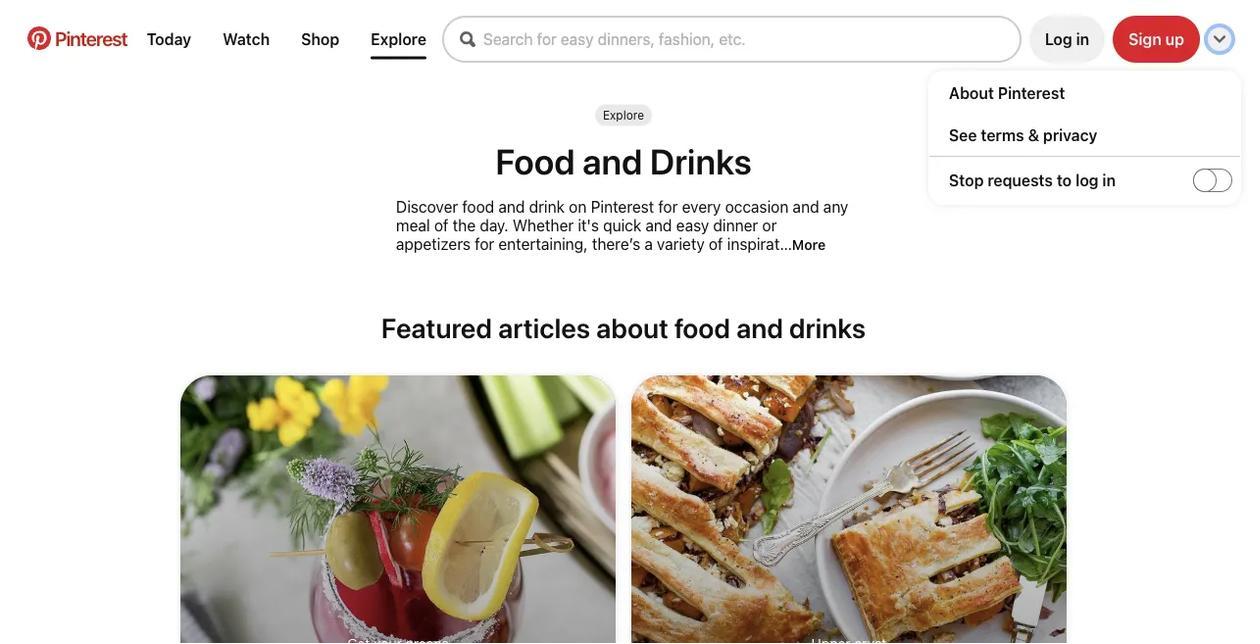 Task type: vqa. For each thing, say whether or not it's contained in the screenshot.
TERRY corresponding to Terry Turtle
no



Task type: locate. For each thing, give the bounding box(es) containing it.
0 vertical spatial food
[[462, 197, 494, 216]]

of
[[434, 216, 449, 234], [709, 234, 723, 253]]

and
[[583, 140, 643, 181], [499, 197, 525, 216], [793, 197, 819, 216], [646, 216, 672, 234], [736, 312, 783, 344]]

1 horizontal spatial explore link
[[603, 108, 644, 122]]

0 horizontal spatial explore link
[[363, 22, 434, 56]]

1 horizontal spatial pinterest
[[591, 197, 654, 216]]

in right log
[[1076, 30, 1090, 49]]

0 horizontal spatial for
[[475, 234, 494, 253]]

sign up
[[1129, 30, 1185, 49]]

dinner
[[713, 216, 758, 234]]

whether
[[513, 216, 574, 234]]

0 vertical spatial for
[[658, 197, 678, 216]]

0 horizontal spatial of
[[434, 216, 449, 234]]

in
[[1076, 30, 1090, 49], [1103, 171, 1116, 190]]

pinterest image
[[27, 26, 51, 50]]

for right the appetizers
[[475, 234, 494, 253]]

log
[[1076, 171, 1099, 190]]

pinterest up "there's"
[[591, 197, 654, 216]]

watch link
[[215, 22, 278, 56]]

any
[[824, 197, 849, 216]]

there's
[[592, 234, 640, 253]]

explore left 'search' icon
[[371, 30, 427, 49]]

0 horizontal spatial in
[[1076, 30, 1090, 49]]

log in button
[[1030, 16, 1105, 63]]

requests
[[988, 171, 1053, 190]]

0 horizontal spatial pinterest
[[55, 26, 127, 50]]

food
[[495, 140, 575, 181]]

of left the
[[434, 216, 449, 234]]

pinterest up &
[[998, 83, 1065, 102]]

inspirat…
[[727, 234, 792, 253]]

1 vertical spatial pinterest
[[998, 83, 1065, 102]]

and left easy
[[646, 216, 672, 234]]

more button
[[792, 236, 826, 253]]

0 horizontal spatial food
[[462, 197, 494, 216]]

food right discover
[[462, 197, 494, 216]]

1 vertical spatial in
[[1103, 171, 1116, 190]]

today link
[[139, 22, 199, 56]]

and up on
[[583, 140, 643, 181]]

today
[[147, 30, 191, 49]]

more
[[792, 236, 826, 253]]

explore link
[[363, 22, 434, 56], [603, 108, 644, 122]]

about pinterest
[[949, 83, 1065, 102]]

explore
[[371, 30, 427, 49], [603, 108, 644, 122]]

featured articles about food and drinks
[[381, 312, 866, 344]]

privacy
[[1043, 126, 1098, 144]]

in right 'log'
[[1103, 171, 1116, 190]]

food right about
[[674, 312, 731, 344]]

explore link left 'search' icon
[[363, 22, 434, 56]]

shop link
[[293, 22, 347, 56]]

1 vertical spatial explore
[[603, 108, 644, 122]]

0 vertical spatial explore
[[371, 30, 427, 49]]

of right variety
[[709, 234, 723, 253]]

food and drinks
[[495, 140, 752, 181]]

articles
[[498, 312, 590, 344]]

pinterest
[[55, 26, 127, 50], [998, 83, 1065, 102], [591, 197, 654, 216]]

0 vertical spatial pinterest
[[55, 26, 127, 50]]

1 horizontal spatial explore
[[603, 108, 644, 122]]

for
[[658, 197, 678, 216], [475, 234, 494, 253]]

food
[[462, 197, 494, 216], [674, 312, 731, 344]]

1 horizontal spatial of
[[709, 234, 723, 253]]

1 vertical spatial for
[[475, 234, 494, 253]]

0 vertical spatial in
[[1076, 30, 1090, 49]]

for left every
[[658, 197, 678, 216]]

occasion
[[725, 197, 789, 216]]

about
[[596, 312, 669, 344]]

pinterest inside button
[[55, 26, 127, 50]]

drink
[[529, 197, 565, 216]]

to
[[1057, 171, 1072, 190]]

pinterest right the pinterest image
[[55, 26, 127, 50]]

discover food and drink on pinterest for every occasion and any meal of the day. whether it's quick and easy dinner or appetizers for entertaining, there's a variety of inspirat…
[[396, 197, 849, 253]]

0 horizontal spatial explore
[[371, 30, 427, 49]]

explore link up food and drinks
[[603, 108, 644, 122]]

1 horizontal spatial in
[[1103, 171, 1116, 190]]

2 vertical spatial pinterest
[[591, 197, 654, 216]]

1 vertical spatial food
[[674, 312, 731, 344]]

and left the any
[[793, 197, 819, 216]]

0 vertical spatial explore link
[[363, 22, 434, 56]]

and left drink
[[499, 197, 525, 216]]

1 vertical spatial explore link
[[603, 108, 644, 122]]

explore up food and drinks
[[603, 108, 644, 122]]

stop requests to log in
[[949, 171, 1116, 190]]

food inside "discover food and drink on pinterest for every occasion and any meal of the day. whether it's quick and easy dinner or appetizers for entertaining, there's a variety of inspirat…"
[[462, 197, 494, 216]]

shop
[[301, 30, 339, 49]]

drinks
[[789, 312, 866, 344]]



Task type: describe. For each thing, give the bounding box(es) containing it.
discover
[[396, 197, 458, 216]]

featured
[[381, 312, 492, 344]]

search image
[[460, 31, 476, 47]]

day.
[[480, 216, 509, 234]]

meal
[[396, 216, 430, 234]]

pinterest inside "discover food and drink on pinterest for every occasion and any meal of the day. whether it's quick and easy dinner or appetizers for entertaining, there's a variety of inspirat…"
[[591, 197, 654, 216]]

Search text field
[[483, 30, 1020, 49]]

1 horizontal spatial for
[[658, 197, 678, 216]]

see terms & privacy link
[[949, 126, 1241, 144]]

quick
[[603, 216, 642, 234]]

in inside button
[[1076, 30, 1090, 49]]

log in
[[1045, 30, 1090, 49]]

see
[[949, 126, 977, 144]]

watch
[[223, 30, 270, 49]]

stop
[[949, 171, 984, 190]]

or
[[762, 216, 777, 234]]

drinks
[[650, 140, 752, 181]]

sign up button
[[1113, 16, 1200, 63]]

about pinterest link
[[949, 83, 1241, 102]]

variety
[[657, 234, 705, 253]]

and left drinks
[[736, 312, 783, 344]]

the
[[453, 216, 476, 234]]

it's
[[578, 216, 599, 234]]

easy
[[676, 216, 709, 234]]

log
[[1045, 30, 1073, 49]]

sign
[[1129, 30, 1162, 49]]

entertaining,
[[499, 234, 588, 253]]

&
[[1028, 126, 1040, 144]]

pinterest button
[[16, 26, 139, 52]]

a
[[645, 234, 653, 253]]

on
[[569, 197, 587, 216]]

every
[[682, 197, 721, 216]]

see terms & privacy
[[949, 126, 1098, 144]]

1 horizontal spatial food
[[674, 312, 731, 344]]

appetizers
[[396, 234, 471, 253]]

up
[[1166, 30, 1185, 49]]

2 horizontal spatial pinterest
[[998, 83, 1065, 102]]

terms
[[981, 126, 1024, 144]]

about
[[949, 83, 994, 102]]

pinterest link
[[16, 26, 139, 50]]



